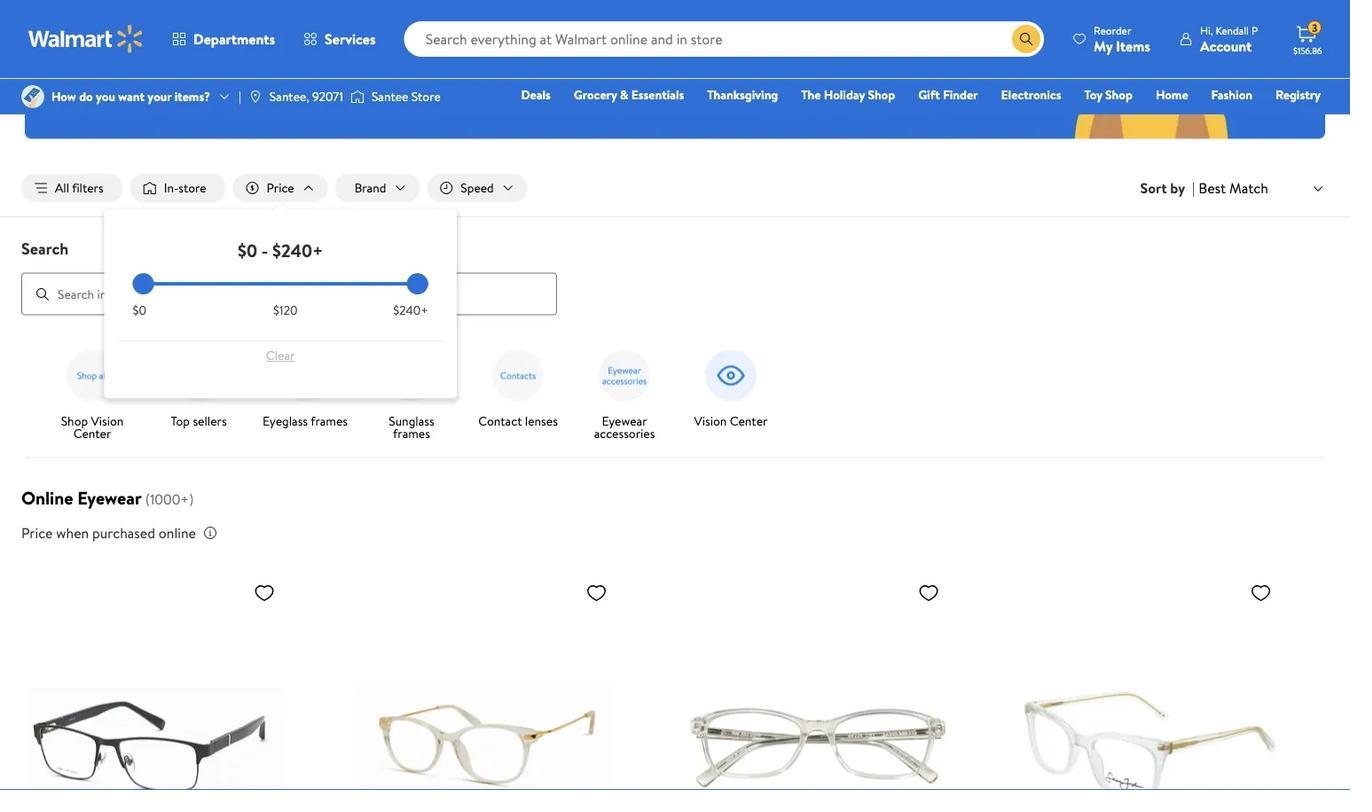 Task type: describe. For each thing, give the bounding box(es) containing it.
contact lenses image
[[486, 344, 550, 408]]

legal information image
[[203, 526, 217, 540]]

search icon image
[[1020, 32, 1034, 46]]

add to favorites list, dlfl rectangle image
[[254, 582, 275, 604]]

vision center image
[[699, 344, 763, 408]]

Search search field
[[0, 238, 1351, 316]]

all
[[55, 179, 69, 197]]

brand
[[355, 179, 386, 197]]

search image
[[36, 287, 50, 302]]

fashion
[[1212, 86, 1253, 103]]

designer looks for less women's wop69 crystal/gold frames image
[[357, 575, 615, 791]]

sunglass
[[389, 412, 435, 430]]

how do you want your items?
[[51, 88, 210, 105]]

gift finder
[[919, 86, 979, 103]]

departments
[[194, 29, 275, 49]]

your
[[148, 88, 172, 105]]

shop right holiday
[[868, 86, 896, 103]]

vision center link
[[685, 344, 778, 431]]

online
[[21, 486, 73, 510]]

registry link
[[1268, 85, 1330, 104]]

1 vertical spatial &
[[620, 86, 629, 103]]

items?
[[175, 88, 210, 105]]

the holiday shop link
[[794, 85, 904, 104]]

0 horizontal spatial |
[[239, 88, 241, 105]]

top sellers image
[[167, 344, 231, 408]]

electronics
[[1002, 86, 1062, 103]]

sellers
[[193, 412, 227, 430]]

speed button
[[427, 174, 528, 202]]

speed
[[461, 179, 494, 197]]

eyewear inside eyewear accessories
[[602, 412, 648, 430]]

do
[[79, 88, 93, 105]]

thanksgiving
[[708, 86, 779, 103]]

shop vision center image
[[60, 344, 124, 408]]

hi,
[[1201, 23, 1214, 38]]

$0 for $0 - $240+
[[238, 238, 257, 263]]

in-store
[[164, 179, 206, 197]]

by
[[1171, 178, 1186, 198]]

$120
[[273, 302, 298, 319]]

add to favorites list, bio eyes women's be226 hibiscus crystal eyeglass frames image
[[919, 582, 940, 604]]

home
[[1156, 86, 1189, 103]]

(1000+)
[[145, 490, 194, 509]]

santee, 92071
[[270, 88, 343, 105]]

the
[[802, 86, 821, 103]]

best match button
[[1196, 176, 1330, 200]]

services
[[325, 29, 376, 49]]

price for price
[[267, 179, 294, 197]]

eyewear
[[637, 53, 694, 75]]

p
[[1252, 23, 1259, 38]]

santee store
[[372, 88, 441, 105]]

price when purchased online
[[21, 523, 196, 543]]

items
[[1117, 36, 1151, 55]]

sort
[[1141, 178, 1168, 198]]

in-
[[164, 179, 179, 197]]

finder
[[944, 86, 979, 103]]

store
[[412, 88, 441, 105]]

dlfl rectangle image
[[25, 575, 282, 791]]

$0 range field
[[133, 282, 428, 286]]

Walmart Site-Wide search field
[[404, 21, 1045, 57]]

add to favorites list, designer looks for less women's wop69 crystal/gold frames image
[[586, 582, 608, 604]]

shop inside shop vision center
[[61, 412, 88, 430]]

all filters
[[55, 179, 104, 197]]

one debit link
[[1178, 110, 1254, 129]]

$156.86
[[1294, 44, 1323, 56]]

| inside "sort and filter section" element
[[1193, 178, 1196, 198]]

deals link
[[513, 85, 559, 104]]

 image for santee, 92071
[[248, 90, 263, 104]]

when
[[56, 523, 89, 543]]

hi, kendall p account
[[1201, 23, 1259, 55]]

walmart+
[[1269, 111, 1322, 128]]

contact lenses
[[479, 412, 558, 430]]

brand button
[[335, 174, 420, 202]]

92071
[[313, 88, 343, 105]]

& inside walmart vision center shop eyewear & more.
[[698, 53, 709, 75]]

essentials
[[632, 86, 685, 103]]

reorder
[[1094, 23, 1132, 38]]

shop inside walmart vision center shop eyewear & more.
[[599, 53, 633, 75]]

shop right toy at the right top of the page
[[1106, 86, 1133, 103]]

frames for sunglass frames
[[393, 425, 430, 442]]

deals
[[521, 86, 551, 103]]

center for shop
[[73, 425, 111, 442]]

store
[[179, 179, 206, 197]]

all filters button
[[21, 174, 123, 202]]

$0 for $0
[[133, 302, 146, 319]]

home link
[[1148, 85, 1197, 104]]

sort by |
[[1141, 178, 1196, 198]]

electronics link
[[994, 85, 1070, 104]]

toy shop link
[[1077, 85, 1141, 104]]

sunglass frames
[[389, 412, 435, 442]]



Task type: vqa. For each thing, say whether or not it's contained in the screenshot.
Home
yes



Task type: locate. For each thing, give the bounding box(es) containing it.
1 vertical spatial $0
[[133, 302, 146, 319]]

bio eyes women's be226 hibiscus crystal eyeglass frames image
[[690, 575, 947, 791]]

contact
[[479, 412, 522, 430]]

shop down shop vision center image
[[61, 412, 88, 430]]

 image for how do you want your items?
[[21, 85, 44, 108]]

my
[[1094, 36, 1113, 55]]

sunglass frames link
[[366, 344, 458, 443]]

toy
[[1085, 86, 1103, 103]]

$0 - $240+
[[238, 238, 323, 263]]

2 horizontal spatial  image
[[351, 88, 365, 106]]

eyewear accessories image
[[593, 344, 657, 408]]

registry
[[1276, 86, 1322, 103]]

price left when
[[21, 523, 53, 543]]

match
[[1230, 178, 1269, 198]]

the holiday shop
[[802, 86, 896, 103]]

center for walmart
[[729, 14, 815, 53]]

&
[[698, 53, 709, 75], [620, 86, 629, 103]]

walmart
[[536, 14, 640, 53]]

holiday
[[824, 86, 865, 103]]

0 horizontal spatial price
[[21, 523, 53, 543]]

0 vertical spatial price
[[267, 179, 294, 197]]

0 horizontal spatial eyewear
[[77, 486, 142, 510]]

$0
[[238, 238, 257, 263], [133, 302, 146, 319]]

top sellers link
[[153, 344, 245, 431]]

online eyewear (1000+)
[[21, 486, 194, 510]]

sunglass frames image
[[380, 344, 444, 408]]

eyewear up price when purchased online
[[77, 486, 142, 510]]

frames for eyeglass frames
[[311, 412, 348, 430]]

1 horizontal spatial frames
[[393, 425, 430, 442]]

how
[[51, 88, 76, 105]]

vision
[[646, 14, 723, 53], [91, 412, 124, 430], [695, 412, 727, 430]]

0 horizontal spatial frames
[[311, 412, 348, 430]]

walmart vision center. shop eyewear and more. image
[[25, 0, 1326, 139]]

one
[[1186, 111, 1212, 128]]

grocery
[[574, 86, 617, 103]]

0 horizontal spatial $240+
[[273, 238, 323, 263]]

in-store button
[[130, 174, 226, 202]]

gift finder link
[[911, 85, 987, 104]]

1 horizontal spatial $0
[[238, 238, 257, 263]]

$240+
[[273, 238, 323, 263], [393, 302, 428, 319]]

 image left how
[[21, 85, 44, 108]]

-
[[262, 238, 268, 263]]

sort and filter section element
[[0, 160, 1351, 217]]

$240+ right -
[[273, 238, 323, 263]]

center inside walmart vision center shop eyewear & more.
[[729, 14, 815, 53]]

& left more.
[[698, 53, 709, 75]]

top
[[171, 412, 190, 430]]

|
[[239, 88, 241, 105], [1193, 178, 1196, 198]]

want
[[118, 88, 145, 105]]

top sellers
[[171, 412, 227, 430]]

3
[[1313, 20, 1318, 35]]

vision for shop
[[91, 412, 124, 430]]

 image for santee store
[[351, 88, 365, 106]]

1 horizontal spatial &
[[698, 53, 709, 75]]

departments button
[[158, 18, 289, 60]]

reorder my items
[[1094, 23, 1151, 55]]

price inside "dropdown button"
[[267, 179, 294, 197]]

contact lenses link
[[472, 344, 565, 431]]

gift
[[919, 86, 941, 103]]

sean john teacup image
[[1022, 575, 1280, 791]]

price up $0 - $240+ in the top of the page
[[267, 179, 294, 197]]

center inside shop vision center
[[73, 425, 111, 442]]

1 vertical spatial eyewear
[[77, 486, 142, 510]]

| right by
[[1193, 178, 1196, 198]]

0 vertical spatial $240+
[[273, 238, 323, 263]]

add to favorites list, sean john teacup image
[[1251, 582, 1272, 604]]

walmart vision center shop eyewear & more.
[[536, 14, 815, 75]]

eyeglass frames
[[263, 412, 348, 430]]

frames inside sunglass frames
[[393, 425, 430, 442]]

 image right 92071
[[351, 88, 365, 106]]

0 horizontal spatial $0
[[133, 302, 146, 319]]

eyewear accessories
[[594, 412, 655, 442]]

thanksgiving link
[[700, 85, 787, 104]]

frames
[[311, 412, 348, 430], [393, 425, 430, 442]]

kendall
[[1216, 23, 1250, 38]]

eyewear down eyewear accessories 'image'
[[602, 412, 648, 430]]

frames down sunglass frames "image"
[[393, 425, 430, 442]]

shop vision center link
[[46, 344, 138, 443]]

shop up grocery & essentials
[[599, 53, 633, 75]]

best match
[[1199, 178, 1269, 198]]

price button
[[233, 174, 328, 202]]

santee
[[372, 88, 409, 105]]

lenses
[[525, 412, 558, 430]]

1 horizontal spatial  image
[[248, 90, 263, 104]]

walmart image
[[28, 25, 144, 53]]

0 vertical spatial |
[[239, 88, 241, 105]]

center down shop vision center image
[[73, 425, 111, 442]]

Search search field
[[404, 21, 1045, 57]]

you
[[96, 88, 115, 105]]

grocery & essentials link
[[566, 85, 693, 104]]

account
[[1201, 36, 1253, 55]]

shop vision center
[[61, 412, 124, 442]]

1 horizontal spatial $240+
[[393, 302, 428, 319]]

0 vertical spatial &
[[698, 53, 709, 75]]

eyewear accessories link
[[579, 344, 671, 443]]

1 vertical spatial |
[[1193, 178, 1196, 198]]

0 horizontal spatial  image
[[21, 85, 44, 108]]

vision for walmart
[[646, 14, 723, 53]]

1 horizontal spatial |
[[1193, 178, 1196, 198]]

purchased
[[92, 523, 155, 543]]

center down vision center image
[[730, 412, 768, 430]]

$240 range field
[[133, 282, 428, 286]]

search
[[21, 238, 69, 260]]

walmart+ link
[[1261, 110, 1330, 129]]

clear button
[[133, 342, 428, 370]]

1 horizontal spatial eyewear
[[602, 412, 648, 430]]

vision inside walmart vision center shop eyewear & more.
[[646, 14, 723, 53]]

vision center
[[695, 412, 768, 430]]

eyeglass frames image
[[273, 344, 337, 408]]

 image left santee,
[[248, 90, 263, 104]]

price
[[267, 179, 294, 197], [21, 523, 53, 543]]

$240+ up sunglass frames "image"
[[393, 302, 428, 319]]

Search in Vision Center shop all search field
[[21, 273, 557, 316]]

1 vertical spatial $240+
[[393, 302, 428, 319]]

frames right eyeglass
[[311, 412, 348, 430]]

& right grocery on the left top of page
[[620, 86, 629, 103]]

 image
[[21, 85, 44, 108], [351, 88, 365, 106], [248, 90, 263, 104]]

filters
[[72, 179, 104, 197]]

eyeglass frames link
[[259, 344, 352, 431]]

clear
[[266, 347, 295, 364]]

services button
[[289, 18, 390, 60]]

0 vertical spatial eyewear
[[602, 412, 648, 430]]

debit
[[1215, 111, 1246, 128]]

1 horizontal spatial price
[[267, 179, 294, 197]]

eyeglass
[[263, 412, 308, 430]]

vision inside shop vision center
[[91, 412, 124, 430]]

price for price when purchased online
[[21, 523, 53, 543]]

grocery & essentials
[[574, 86, 685, 103]]

registry one debit
[[1186, 86, 1322, 128]]

1 vertical spatial price
[[21, 523, 53, 543]]

online
[[159, 523, 196, 543]]

| right items?
[[239, 88, 241, 105]]

0 horizontal spatial &
[[620, 86, 629, 103]]

santee,
[[270, 88, 310, 105]]

0 vertical spatial $0
[[238, 238, 257, 263]]

center up 'thanksgiving' link
[[729, 14, 815, 53]]

accessories
[[594, 425, 655, 442]]

toy shop
[[1085, 86, 1133, 103]]



